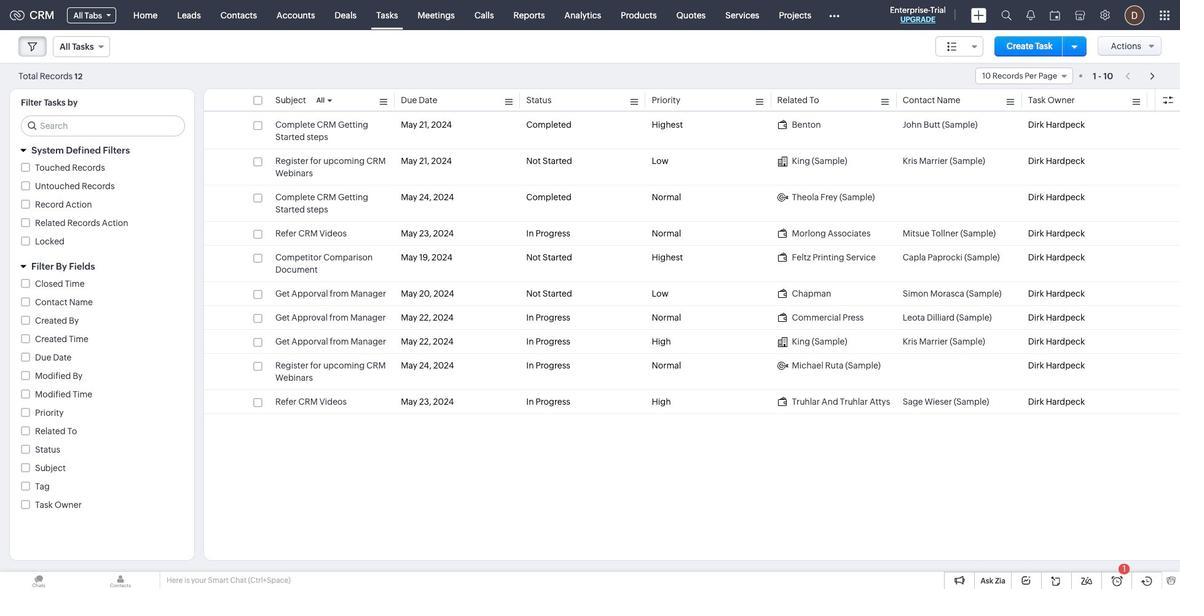 Task type: locate. For each thing, give the bounding box(es) containing it.
None field
[[59, 5, 123, 26], [53, 36, 110, 57], [936, 36, 984, 57], [976, 68, 1073, 84], [59, 5, 123, 26], [53, 36, 110, 57], [976, 68, 1073, 84]]

Search text field
[[22, 116, 184, 136]]

row group
[[204, 113, 1180, 414]]

create menu element
[[964, 0, 994, 30]]

size image
[[947, 41, 957, 52]]

search image
[[1002, 10, 1012, 20]]

create menu image
[[971, 8, 987, 22]]

signals image
[[1027, 10, 1035, 20]]

calendar image
[[1050, 10, 1061, 20]]

Other Modules field
[[821, 5, 848, 25]]



Task type: vqa. For each thing, say whether or not it's contained in the screenshot.
for
no



Task type: describe. For each thing, give the bounding box(es) containing it.
contacts image
[[82, 572, 159, 590]]

chats image
[[0, 572, 77, 590]]

logo image
[[10, 10, 25, 20]]

search element
[[994, 0, 1019, 30]]

profile image
[[1125, 5, 1145, 25]]

profile element
[[1118, 0, 1152, 30]]

none field size
[[936, 36, 984, 57]]

signals element
[[1019, 0, 1043, 30]]



